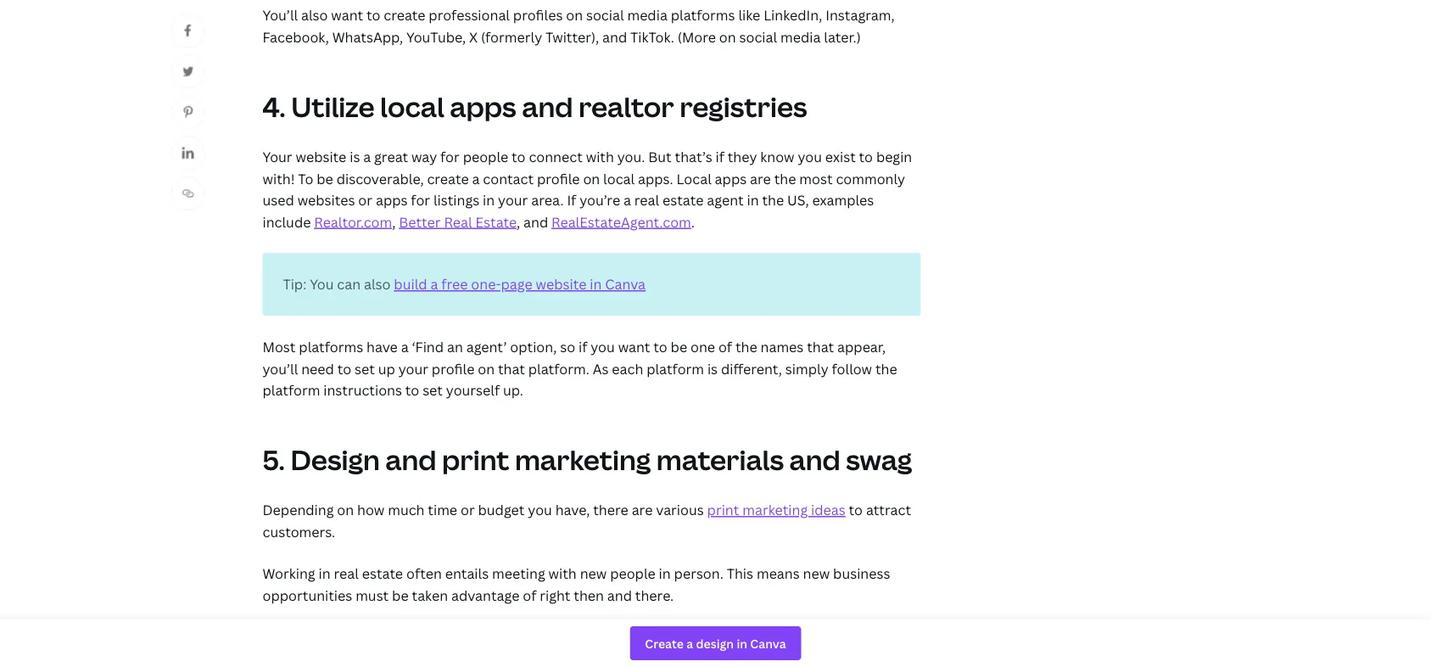 Task type: describe. For each thing, give the bounding box(es) containing it.
to attract customers.
[[263, 501, 911, 541]]

2 , from the left
[[517, 213, 520, 231]]

1 horizontal spatial set
[[423, 381, 443, 399]]

realtor.com , better real estate , and realestateagent.com .
[[314, 213, 695, 231]]

there
[[593, 501, 629, 519]]

0 vertical spatial marketing
[[515, 441, 651, 478]]

1 new from the left
[[580, 564, 607, 583]]

in up estate
[[483, 191, 495, 209]]

create inside you'll also want to create professional profiles on social media platforms like linkedin, instagram, facebook, whatsapp, youtube, x (formerly twitter), and tiktok. (more on social media later.)
[[384, 6, 426, 24]]

yourself
[[446, 381, 500, 399]]

used
[[263, 191, 294, 209]]

with inside your website is a great way for people to connect with you. but that's if they know you exist to begin with! to be discoverable, create a contact profile on local apps. local apps are the most commonly used websites or apps for listings in your area. if you're a real estate agent in the us, examples include
[[586, 147, 614, 166]]

to
[[298, 169, 313, 187]]

on right the (more at top
[[720, 28, 736, 46]]

as
[[593, 359, 609, 378]]

working
[[263, 564, 315, 583]]

0 horizontal spatial that
[[498, 359, 525, 378]]

0 vertical spatial set
[[355, 359, 375, 378]]

customers.
[[263, 522, 335, 541]]

free
[[442, 275, 468, 293]]

to left one
[[654, 338, 668, 356]]

on left how
[[337, 501, 354, 519]]

your inside most platforms have a 'find an agent' option, so if you want to be one of the names that appear, you'll need to set up your profile on that platform. as each platform is different, simply follow the platform instructions to set yourself up.
[[399, 359, 429, 378]]

discoverable,
[[337, 169, 424, 187]]

1 vertical spatial social
[[740, 28, 778, 46]]

connect
[[529, 147, 583, 166]]

want inside most platforms have a 'find an agent' option, so if you want to be one of the names that appear, you'll need to set up your profile on that platform. as each platform is different, simply follow the platform instructions to set yourself up.
[[618, 338, 650, 356]]

professional
[[429, 6, 510, 24]]

is inside most platforms have a 'find an agent' option, so if you want to be one of the names that appear, you'll need to set up your profile on that platform. as each platform is different, simply follow the platform instructions to set yourself up.
[[708, 359, 718, 378]]

websites
[[298, 191, 355, 209]]

most
[[800, 169, 833, 187]]

this
[[727, 564, 754, 583]]

up.
[[503, 381, 523, 399]]

meeting
[[492, 564, 545, 583]]

but
[[649, 147, 672, 166]]

include
[[263, 213, 311, 231]]

facebook,
[[263, 28, 329, 46]]

names
[[761, 338, 804, 356]]

materials
[[657, 441, 784, 478]]

your
[[263, 147, 292, 166]]

agent
[[707, 191, 744, 209]]

2 new from the left
[[803, 564, 830, 583]]

up
[[378, 359, 395, 378]]

registries
[[680, 88, 808, 125]]

ideas
[[811, 501, 846, 519]]

agent'
[[466, 338, 507, 356]]

attract
[[866, 501, 911, 519]]

to up 'commonly' at the right top of the page
[[859, 147, 873, 166]]

page
[[501, 275, 533, 293]]

better real estate link
[[399, 213, 517, 231]]

2 vertical spatial you
[[528, 501, 552, 519]]

have,
[[556, 501, 590, 519]]

profiles
[[513, 6, 563, 24]]

1 horizontal spatial print
[[707, 501, 739, 519]]

if inside most platforms have a 'find an agent' option, so if you want to be one of the names that appear, you'll need to set up your profile on that platform. as each platform is different, simply follow the platform instructions to set yourself up.
[[579, 338, 588, 356]]

you inside your website is a great way for people to connect with you. but that's if they know you exist to begin with! to be discoverable, create a contact profile on local apps. local apps are the most commonly used websites or apps for listings in your area. if you're a real estate agent in the us, examples include
[[798, 147, 822, 166]]

0 horizontal spatial are
[[632, 501, 653, 519]]

you'll also want to create professional profiles on social media platforms like linkedin, instagram, facebook, whatsapp, youtube, x (formerly twitter), and tiktok. (more on social media later.)
[[263, 6, 895, 46]]

in right agent
[[747, 191, 759, 209]]

website inside your website is a great way for people to connect with you. but that's if they know you exist to begin with! to be discoverable, create a contact profile on local apps. local apps are the most commonly used websites or apps for listings in your area. if you're a real estate agent in the us, examples include
[[296, 147, 347, 166]]

build
[[394, 275, 427, 293]]

like
[[739, 6, 761, 24]]

an
[[447, 338, 463, 356]]

depending
[[263, 501, 334, 519]]

or inside your website is a great way for people to connect with you. but that's if they know you exist to begin with! to be discoverable, create a contact profile on local apps. local apps are the most commonly used websites or apps for listings in your area. if you're a real estate agent in the us, examples include
[[358, 191, 373, 209]]

way
[[412, 147, 437, 166]]

1 , from the left
[[392, 213, 396, 231]]

means
[[757, 564, 800, 583]]

'find
[[412, 338, 444, 356]]

on up twitter),
[[566, 6, 583, 24]]

they
[[728, 147, 757, 166]]

(formerly
[[481, 28, 542, 46]]

to down 'find
[[406, 381, 419, 399]]

are inside your website is a great way for people to connect with you. but that's if they know you exist to begin with! to be discoverable, create a contact profile on local apps. local apps are the most commonly used websites or apps for listings in your area. if you're a real estate agent in the us, examples include
[[750, 169, 771, 187]]

a left free
[[431, 275, 438, 293]]

a up 'listings'
[[472, 169, 480, 187]]

appear,
[[838, 338, 886, 356]]

in up opportunities
[[319, 564, 331, 583]]

if
[[567, 191, 577, 209]]

0 horizontal spatial media
[[628, 6, 668, 24]]

person.
[[674, 564, 724, 583]]

realestateagent.com link
[[552, 213, 692, 231]]

real inside working in real estate often entails meeting with new people in person. this means new business opportunities must be taken advantage of right then and there.
[[334, 564, 359, 583]]

0 vertical spatial local
[[380, 88, 445, 125]]

begin
[[877, 147, 913, 166]]

1 horizontal spatial apps
[[450, 88, 517, 125]]

and up ideas
[[790, 441, 841, 478]]

listings
[[434, 191, 480, 209]]

utilize
[[291, 88, 375, 125]]

to right need
[[338, 359, 351, 378]]

0 horizontal spatial print
[[442, 441, 510, 478]]

and inside working in real estate often entails meeting with new people in person. this means new business opportunities must be taken advantage of right then and there.
[[607, 586, 632, 604]]

that's
[[675, 147, 713, 166]]

the up different,
[[736, 338, 758, 356]]

option,
[[510, 338, 557, 356]]

be inside working in real estate often entails meeting with new people in person. this means new business opportunities must be taken advantage of right then and there.
[[392, 586, 409, 604]]

realestateagent.com
[[552, 213, 692, 231]]

examples
[[813, 191, 874, 209]]

the down appear,
[[876, 359, 898, 378]]

canva
[[605, 275, 646, 293]]

must
[[356, 586, 389, 604]]

4. utilize local apps and realtor registries
[[263, 88, 808, 125]]

1 vertical spatial or
[[461, 501, 475, 519]]

a inside most platforms have a 'find an agent' option, so if you want to be one of the names that appear, you'll need to set up your profile on that platform. as each platform is different, simply follow the platform instructions to set yourself up.
[[401, 338, 409, 356]]

then
[[574, 586, 604, 604]]

1 vertical spatial apps
[[715, 169, 747, 187]]

area.
[[531, 191, 564, 209]]

most platforms have a 'find an agent' option, so if you want to be one of the names that appear, you'll need to set up your profile on that platform. as each platform is different, simply follow the platform instructions to set yourself up.
[[263, 338, 898, 399]]



Task type: vqa. For each thing, say whether or not it's contained in the screenshot.
Text button
no



Task type: locate. For each thing, give the bounding box(es) containing it.
0 horizontal spatial if
[[579, 338, 588, 356]]

you.
[[618, 147, 645, 166]]

estate up .
[[663, 191, 704, 209]]

0 horizontal spatial ,
[[392, 213, 396, 231]]

, left better
[[392, 213, 396, 231]]

1 horizontal spatial that
[[807, 338, 834, 356]]

1 vertical spatial be
[[671, 338, 688, 356]]

also
[[301, 6, 328, 24], [364, 275, 391, 293]]

you up as
[[591, 338, 615, 356]]

youtube,
[[407, 28, 466, 46]]

1 horizontal spatial with
[[586, 147, 614, 166]]

0 horizontal spatial real
[[334, 564, 359, 583]]

platform
[[647, 359, 704, 378], [263, 381, 320, 399]]

marketing up the have,
[[515, 441, 651, 478]]

tip: you can also build a free one-page website in canva
[[283, 275, 646, 293]]

or
[[358, 191, 373, 209], [461, 501, 475, 519]]

of down meeting
[[523, 586, 537, 604]]

be right to
[[317, 169, 333, 187]]

0 vertical spatial you
[[798, 147, 822, 166]]

1 horizontal spatial your
[[498, 191, 528, 209]]

print right "various" at the left of page
[[707, 501, 739, 519]]

social down like
[[740, 28, 778, 46]]

1 vertical spatial your
[[399, 359, 429, 378]]

local up way
[[380, 88, 445, 125]]

various
[[656, 501, 704, 519]]

swag
[[846, 441, 913, 478]]

with up right
[[549, 564, 577, 583]]

simply
[[786, 359, 829, 378]]

need
[[301, 359, 334, 378]]

media
[[628, 6, 668, 24], [781, 28, 821, 46]]

you left the have,
[[528, 501, 552, 519]]

1 vertical spatial are
[[632, 501, 653, 519]]

of inside working in real estate often entails meeting with new people in person. this means new business opportunities must be taken advantage of right then and there.
[[523, 586, 537, 604]]

0 vertical spatial want
[[331, 6, 363, 24]]

is inside your website is a great way for people to connect with you. but that's if they know you exist to begin with! to be discoverable, create a contact profile on local apps. local apps are the most commonly used websites or apps for listings in your area. if you're a real estate agent in the us, examples include
[[350, 147, 360, 166]]

time
[[428, 501, 458, 519]]

your inside your website is a great way for people to connect with you. but that's if they know you exist to begin with! to be discoverable, create a contact profile on local apps. local apps are the most commonly used websites or apps for listings in your area. if you're a real estate agent in the us, examples include
[[498, 191, 528, 209]]

tiktok.
[[631, 28, 675, 46]]

social
[[586, 6, 624, 24], [740, 28, 778, 46]]

much
[[388, 501, 425, 519]]

marketing
[[515, 441, 651, 478], [743, 501, 808, 519]]

0 horizontal spatial also
[[301, 6, 328, 24]]

0 horizontal spatial want
[[331, 6, 363, 24]]

1 vertical spatial platform
[[263, 381, 320, 399]]

and up much
[[386, 441, 437, 478]]

1 horizontal spatial profile
[[537, 169, 580, 187]]

be right must
[[392, 586, 409, 604]]

on
[[566, 6, 583, 24], [720, 28, 736, 46], [583, 169, 600, 187], [478, 359, 495, 378], [337, 501, 354, 519]]

you're
[[580, 191, 620, 209]]

1 vertical spatial marketing
[[743, 501, 808, 519]]

platforms up need
[[299, 338, 363, 356]]

want inside you'll also want to create professional profiles on social media platforms like linkedin, instagram, facebook, whatsapp, youtube, x (formerly twitter), and tiktok. (more on social media later.)
[[331, 6, 363, 24]]

budget
[[478, 501, 525, 519]]

or right time
[[461, 501, 475, 519]]

0 horizontal spatial marketing
[[515, 441, 651, 478]]

0 vertical spatial platforms
[[671, 6, 735, 24]]

to inside to attract customers.
[[849, 501, 863, 519]]

0 horizontal spatial profile
[[432, 359, 475, 378]]

1 vertical spatial that
[[498, 359, 525, 378]]

are down know
[[750, 169, 771, 187]]

1 horizontal spatial is
[[708, 359, 718, 378]]

media down linkedin,
[[781, 28, 821, 46]]

1 horizontal spatial platform
[[647, 359, 704, 378]]

print up budget at the left of page
[[442, 441, 510, 478]]

different,
[[721, 359, 782, 378]]

tip:
[[283, 275, 307, 293]]

if inside your website is a great way for people to connect with you. but that's if they know you exist to begin with! to be discoverable, create a contact profile on local apps. local apps are the most commonly used websites or apps for listings in your area. if you're a real estate agent in the us, examples include
[[716, 147, 725, 166]]

to inside you'll also want to create professional profiles on social media platforms like linkedin, instagram, facebook, whatsapp, youtube, x (formerly twitter), and tiktok. (more on social media later.)
[[367, 6, 381, 24]]

or up realtor.com 'link'
[[358, 191, 373, 209]]

0 horizontal spatial social
[[586, 6, 624, 24]]

be left one
[[671, 338, 688, 356]]

1 horizontal spatial want
[[618, 338, 650, 356]]

create up 'listings'
[[427, 169, 469, 187]]

a
[[363, 147, 371, 166], [472, 169, 480, 187], [624, 191, 631, 209], [431, 275, 438, 293], [401, 338, 409, 356]]

depending on how much time or budget you have, there are various print marketing ideas
[[263, 501, 846, 519]]

taken
[[412, 586, 448, 604]]

real
[[635, 191, 660, 209], [334, 564, 359, 583]]

for up better
[[411, 191, 430, 209]]

platforms inside most platforms have a 'find an agent' option, so if you want to be one of the names that appear, you'll need to set up your profile on that platform. as each platform is different, simply follow the platform instructions to set yourself up.
[[299, 338, 363, 356]]

1 horizontal spatial media
[[781, 28, 821, 46]]

you
[[310, 275, 334, 293]]

new up then
[[580, 564, 607, 583]]

4.
[[263, 88, 286, 125]]

most
[[263, 338, 296, 356]]

working in real estate often entails meeting with new people in person. this means new business opportunities must be taken advantage of right then and there.
[[263, 564, 891, 604]]

realtor
[[579, 88, 674, 125]]

1 vertical spatial people
[[610, 564, 656, 583]]

0 vertical spatial print
[[442, 441, 510, 478]]

that up up.
[[498, 359, 525, 378]]

create up youtube,
[[384, 6, 426, 24]]

of
[[719, 338, 732, 356], [523, 586, 537, 604]]

on up you're
[[583, 169, 600, 187]]

estate inside working in real estate often entails meeting with new people in person. this means new business opportunities must be taken advantage of right then and there.
[[362, 564, 403, 583]]

the down know
[[775, 169, 796, 187]]

that up simply on the right bottom
[[807, 338, 834, 356]]

2 horizontal spatial apps
[[715, 169, 747, 187]]

0 vertical spatial for
[[440, 147, 460, 166]]

with inside working in real estate often entails meeting with new people in person. this means new business opportunities must be taken advantage of right then and there.
[[549, 564, 577, 583]]

in left canva
[[590, 275, 602, 293]]

on down agent'
[[478, 359, 495, 378]]

and down area.
[[524, 213, 548, 231]]

(more
[[678, 28, 716, 46]]

with left you.
[[586, 147, 614, 166]]

platforms
[[671, 6, 735, 24], [299, 338, 363, 356]]

1 vertical spatial for
[[411, 191, 430, 209]]

entails
[[445, 564, 489, 583]]

on inside your website is a great way for people to connect with you. but that's if they know you exist to begin with! to be discoverable, create a contact profile on local apps. local apps are the most commonly used websites or apps for listings in your area. if you're a real estate agent in the us, examples include
[[583, 169, 600, 187]]

media up the tiktok.
[[628, 6, 668, 24]]

people up there.
[[610, 564, 656, 583]]

0 horizontal spatial your
[[399, 359, 429, 378]]

1 horizontal spatial local
[[603, 169, 635, 187]]

0 horizontal spatial you
[[528, 501, 552, 519]]

1 horizontal spatial new
[[803, 564, 830, 583]]

0 horizontal spatial for
[[411, 191, 430, 209]]

instructions
[[324, 381, 402, 399]]

1 horizontal spatial also
[[364, 275, 391, 293]]

estate inside your website is a great way for people to connect with you. but that's if they know you exist to begin with! to be discoverable, create a contact profile on local apps. local apps are the most commonly used websites or apps for listings in your area. if you're a real estate agent in the us, examples include
[[663, 191, 704, 209]]

0 vertical spatial also
[[301, 6, 328, 24]]

0 vertical spatial be
[[317, 169, 333, 187]]

apps down x
[[450, 88, 517, 125]]

create inside your website is a great way for people to connect with you. but that's if they know you exist to begin with! to be discoverable, create a contact profile on local apps. local apps are the most commonly used websites or apps for listings in your area. if you're a real estate agent in the us, examples include
[[427, 169, 469, 187]]

1 vertical spatial local
[[603, 169, 635, 187]]

0 vertical spatial website
[[296, 147, 347, 166]]

new
[[580, 564, 607, 583], [803, 564, 830, 583]]

1 vertical spatial set
[[423, 381, 443, 399]]

is
[[350, 147, 360, 166], [708, 359, 718, 378]]

you'll
[[263, 359, 298, 378]]

1 vertical spatial profile
[[432, 359, 475, 378]]

, down the contact
[[517, 213, 520, 231]]

0 horizontal spatial platforms
[[299, 338, 363, 356]]

0 vertical spatial is
[[350, 147, 360, 166]]

you up most
[[798, 147, 822, 166]]

platforms inside you'll also want to create professional profiles on social media platforms like linkedin, instagram, facebook, whatsapp, youtube, x (formerly twitter), and tiktok. (more on social media later.)
[[671, 6, 735, 24]]

0 horizontal spatial estate
[[362, 564, 403, 583]]

be inside your website is a great way for people to connect with you. but that's if they know you exist to begin with! to be discoverable, create a contact profile on local apps. local apps are the most commonly used websites or apps for listings in your area. if you're a real estate agent in the us, examples include
[[317, 169, 333, 187]]

to up whatsapp,
[[367, 6, 381, 24]]

people up the contact
[[463, 147, 509, 166]]

follow
[[832, 359, 873, 378]]

1 horizontal spatial of
[[719, 338, 732, 356]]

people inside working in real estate often entails meeting with new people in person. this means new business opportunities must be taken advantage of right then and there.
[[610, 564, 656, 583]]

0 vertical spatial your
[[498, 191, 528, 209]]

local down you.
[[603, 169, 635, 187]]

be inside most platforms have a 'find an agent' option, so if you want to be one of the names that appear, you'll need to set up your profile on that platform. as each platform is different, simply follow the platform instructions to set yourself up.
[[671, 338, 688, 356]]

1 horizontal spatial for
[[440, 147, 460, 166]]

build a free one-page website in canva link
[[394, 275, 646, 293]]

one
[[691, 338, 715, 356]]

2 vertical spatial apps
[[376, 191, 408, 209]]

profile down an
[[432, 359, 475, 378]]

business
[[833, 564, 891, 583]]

1 vertical spatial want
[[618, 338, 650, 356]]

0 vertical spatial social
[[586, 6, 624, 24]]

and
[[603, 28, 627, 46], [522, 88, 573, 125], [524, 213, 548, 231], [386, 441, 437, 478], [790, 441, 841, 478], [607, 586, 632, 604]]

apps down "discoverable,"
[[376, 191, 408, 209]]

set left yourself
[[423, 381, 443, 399]]

1 vertical spatial if
[[579, 338, 588, 356]]

is up "discoverable,"
[[350, 147, 360, 166]]

realtor.com
[[314, 213, 392, 231]]

if right so
[[579, 338, 588, 356]]

0 vertical spatial apps
[[450, 88, 517, 125]]

later.)
[[824, 28, 861, 46]]

0 horizontal spatial be
[[317, 169, 333, 187]]

create
[[384, 6, 426, 24], [427, 169, 469, 187]]

0 horizontal spatial platform
[[263, 381, 320, 399]]

website right page at the left of page
[[536, 275, 587, 293]]

your down 'find
[[399, 359, 429, 378]]

of inside most platforms have a 'find an agent' option, so if you want to be one of the names that appear, you'll need to set up your profile on that platform. as each platform is different, simply follow the platform instructions to set yourself up.
[[719, 338, 732, 356]]

1 vertical spatial media
[[781, 28, 821, 46]]

realtor.com link
[[314, 213, 392, 231]]

on inside most platforms have a 'find an agent' option, so if you want to be one of the names that appear, you'll need to set up your profile on that platform. as each platform is different, simply follow the platform instructions to set yourself up.
[[478, 359, 495, 378]]

often
[[406, 564, 442, 583]]

your website is a great way for people to connect with you. but that's if they know you exist to begin with! to be discoverable, create a contact profile on local apps. local apps are the most commonly used websites or apps for listings in your area. if you're a real estate agent in the us, examples include
[[263, 147, 913, 231]]

1 horizontal spatial website
[[536, 275, 587, 293]]

twitter),
[[546, 28, 599, 46]]

us,
[[788, 191, 809, 209]]

x
[[469, 28, 478, 46]]

if
[[716, 147, 725, 166], [579, 338, 588, 356]]

in up there.
[[659, 564, 671, 583]]

1 horizontal spatial or
[[461, 501, 475, 519]]

know
[[761, 147, 795, 166]]

a up realestateagent.com 'link'
[[624, 191, 631, 209]]

real inside your website is a great way for people to connect with you. but that's if they know you exist to begin with! to be discoverable, create a contact profile on local apps. local apps are the most commonly used websites or apps for listings in your area. if you're a real estate agent in the us, examples include
[[635, 191, 660, 209]]

each
[[612, 359, 644, 378]]

0 vertical spatial that
[[807, 338, 834, 356]]

print marketing ideas link
[[707, 501, 846, 519]]

platform down you'll
[[263, 381, 320, 399]]

1 vertical spatial you
[[591, 338, 615, 356]]

0 horizontal spatial website
[[296, 147, 347, 166]]

commonly
[[836, 169, 906, 187]]

a left great at the top of the page
[[363, 147, 371, 166]]

apps up agent
[[715, 169, 747, 187]]

instagram,
[[826, 6, 895, 24]]

real up must
[[334, 564, 359, 583]]

0 vertical spatial estate
[[663, 191, 704, 209]]

estate up must
[[362, 564, 403, 583]]

1 vertical spatial real
[[334, 564, 359, 583]]

1 horizontal spatial ,
[[517, 213, 520, 231]]

want up 'each'
[[618, 338, 650, 356]]

great
[[374, 147, 408, 166]]

new right means
[[803, 564, 830, 583]]

platform down one
[[647, 359, 704, 378]]

local inside your website is a great way for people to connect with you. but that's if they know you exist to begin with! to be discoverable, create a contact profile on local apps. local apps are the most commonly used websites or apps for listings in your area. if you're a real estate agent in the us, examples include
[[603, 169, 635, 187]]

if left they
[[716, 147, 725, 166]]

and up 'connect'
[[522, 88, 573, 125]]

linkedin,
[[764, 6, 823, 24]]

real
[[444, 213, 472, 231]]

a right have
[[401, 338, 409, 356]]

for right way
[[440, 147, 460, 166]]

of right one
[[719, 338, 732, 356]]

1 horizontal spatial create
[[427, 169, 469, 187]]

your down the contact
[[498, 191, 528, 209]]

the
[[775, 169, 796, 187], [762, 191, 784, 209], [736, 338, 758, 356], [876, 359, 898, 378]]

have
[[367, 338, 398, 356]]

you'll
[[263, 6, 298, 24]]

platform.
[[529, 359, 590, 378]]

apps.
[[638, 169, 673, 187]]

to up the contact
[[512, 147, 526, 166]]

1 vertical spatial platforms
[[299, 338, 363, 356]]

.
[[692, 213, 695, 231]]

1 horizontal spatial platforms
[[671, 6, 735, 24]]

1 horizontal spatial real
[[635, 191, 660, 209]]

1 vertical spatial create
[[427, 169, 469, 187]]

0 vertical spatial people
[[463, 147, 509, 166]]

1 vertical spatial is
[[708, 359, 718, 378]]

2 horizontal spatial be
[[671, 338, 688, 356]]

0 horizontal spatial create
[[384, 6, 426, 24]]

estate
[[476, 213, 517, 231]]

set up 'instructions'
[[355, 359, 375, 378]]

1 horizontal spatial are
[[750, 169, 771, 187]]

can
[[337, 275, 361, 293]]

1 vertical spatial website
[[536, 275, 587, 293]]

2 vertical spatial be
[[392, 586, 409, 604]]

0 horizontal spatial with
[[549, 564, 577, 583]]

real down apps.
[[635, 191, 660, 209]]

marketing left ideas
[[743, 501, 808, 519]]

are right there
[[632, 501, 653, 519]]

people
[[463, 147, 509, 166], [610, 564, 656, 583]]

social up twitter),
[[586, 6, 624, 24]]

design
[[291, 441, 380, 478]]

profile down 'connect'
[[537, 169, 580, 187]]

0 vertical spatial or
[[358, 191, 373, 209]]

0 vertical spatial are
[[750, 169, 771, 187]]

opportunities
[[263, 586, 352, 604]]

0 vertical spatial with
[[586, 147, 614, 166]]

profile inside most platforms have a 'find an agent' option, so if you want to be one of the names that appear, you'll need to set up your profile on that platform. as each platform is different, simply follow the platform instructions to set yourself up.
[[432, 359, 475, 378]]

2 horizontal spatial you
[[798, 147, 822, 166]]

0 horizontal spatial local
[[380, 88, 445, 125]]

profile inside your website is a great way for people to connect with you. but that's if they know you exist to begin with! to be discoverable, create a contact profile on local apps. local apps are the most commonly used websites or apps for listings in your area. if you're a real estate agent in the us, examples include
[[537, 169, 580, 187]]

there.
[[636, 586, 674, 604]]

1 vertical spatial print
[[707, 501, 739, 519]]

and right then
[[607, 586, 632, 604]]

to
[[367, 6, 381, 24], [512, 147, 526, 166], [859, 147, 873, 166], [654, 338, 668, 356], [338, 359, 351, 378], [406, 381, 419, 399], [849, 501, 863, 519]]

better
[[399, 213, 441, 231]]

the left us, at top
[[762, 191, 784, 209]]

want up whatsapp,
[[331, 6, 363, 24]]

print
[[442, 441, 510, 478], [707, 501, 739, 519]]

how
[[357, 501, 385, 519]]

people inside your website is a great way for people to connect with you. but that's if they know you exist to begin with! to be discoverable, create a contact profile on local apps. local apps are the most commonly used websites or apps for listings in your area. if you're a real estate agent in the us, examples include
[[463, 147, 509, 166]]

also up facebook,
[[301, 6, 328, 24]]

also right can
[[364, 275, 391, 293]]

0 vertical spatial create
[[384, 6, 426, 24]]

0 horizontal spatial new
[[580, 564, 607, 583]]

set
[[355, 359, 375, 378], [423, 381, 443, 399]]

also inside you'll also want to create professional profiles on social media platforms like linkedin, instagram, facebook, whatsapp, youtube, x (formerly twitter), and tiktok. (more on social media later.)
[[301, 6, 328, 24]]

to right ideas
[[849, 501, 863, 519]]

website up to
[[296, 147, 347, 166]]

1 horizontal spatial marketing
[[743, 501, 808, 519]]

you inside most platforms have a 'find an agent' option, so if you want to be one of the names that appear, you'll need to set up your profile on that platform. as each platform is different, simply follow the platform instructions to set yourself up.
[[591, 338, 615, 356]]

1 horizontal spatial estate
[[663, 191, 704, 209]]

and inside you'll also want to create professional profiles on social media platforms like linkedin, instagram, facebook, whatsapp, youtube, x (formerly twitter), and tiktok. (more on social media later.)
[[603, 28, 627, 46]]

is down one
[[708, 359, 718, 378]]

0 horizontal spatial of
[[523, 586, 537, 604]]

and left the tiktok.
[[603, 28, 627, 46]]

0 vertical spatial if
[[716, 147, 725, 166]]

platforms up the (more at top
[[671, 6, 735, 24]]

you
[[798, 147, 822, 166], [591, 338, 615, 356], [528, 501, 552, 519]]



